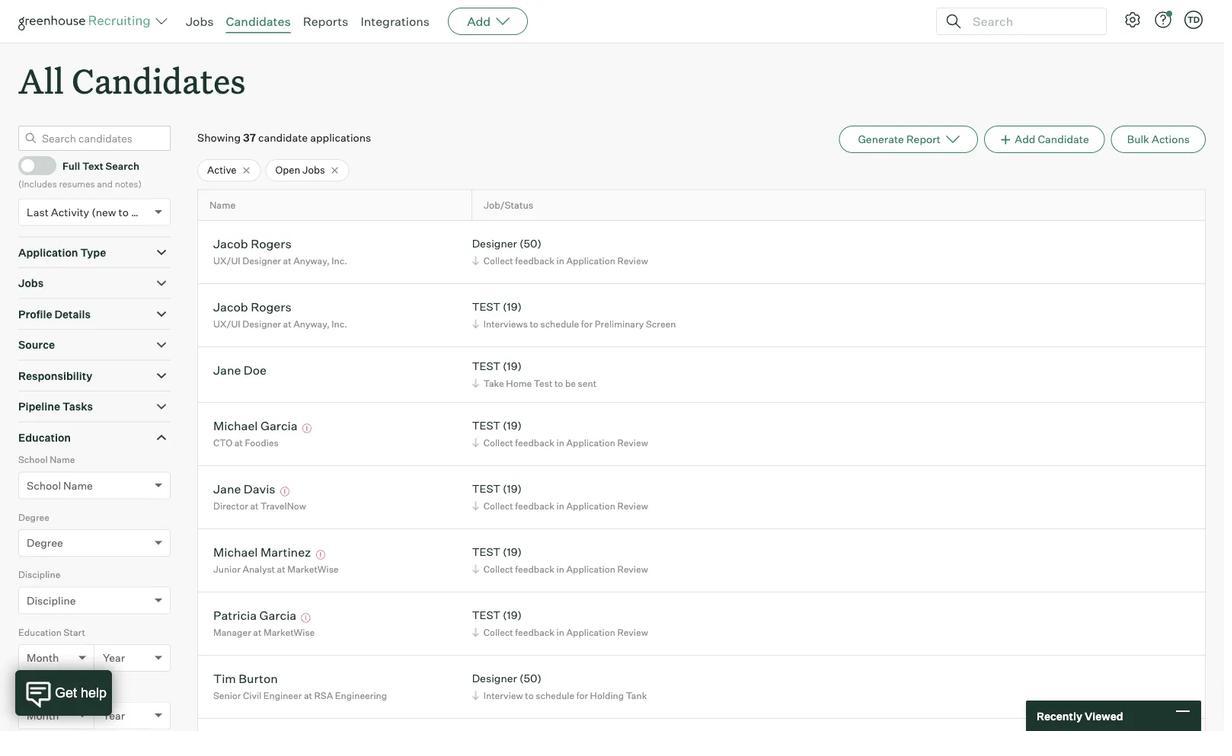 Task type: locate. For each thing, give the bounding box(es) containing it.
at inside tim burton senior civil engineer at rsa engineering
[[304, 690, 312, 701]]

michael up 'junior'
[[213, 544, 258, 560]]

collect for jane davis
[[483, 500, 513, 512]]

5 feedback from the top
[[515, 627, 555, 638]]

jobs right open
[[302, 164, 325, 176]]

candidates right jobs "link"
[[226, 14, 291, 29]]

4 collect feedback in application review link from the top
[[470, 562, 652, 576]]

review
[[617, 255, 648, 266], [617, 437, 648, 448], [617, 500, 648, 512], [617, 563, 648, 575], [617, 627, 648, 638]]

2 collect feedback in application review link from the top
[[470, 435, 652, 450]]

2 ux/ui from the top
[[213, 318, 240, 330]]

1 review from the top
[[617, 255, 648, 266]]

pipeline
[[18, 400, 60, 413]]

jacob rogers ux/ui designer at anyway, inc. for designer
[[213, 236, 347, 266]]

1 vertical spatial jane
[[213, 481, 241, 496]]

candidate reports are now available! apply filters and select "view in app" element
[[839, 126, 978, 153]]

1 vertical spatial name
[[50, 454, 75, 466]]

3 review from the top
[[617, 500, 648, 512]]

(includes
[[18, 178, 57, 189]]

(50) inside designer (50) collect feedback in application review
[[519, 237, 542, 250]]

3 test from the top
[[472, 419, 500, 432]]

jacob
[[213, 236, 248, 251], [213, 299, 248, 314]]

1 test (19) collect feedback in application review from the top
[[472, 419, 648, 448]]

notes)
[[115, 178, 142, 189]]

add candidate link
[[984, 126, 1105, 153]]

ux/ui
[[213, 255, 240, 266], [213, 318, 240, 330]]

3 test (19) collect feedback in application review from the top
[[472, 546, 648, 575]]

0 vertical spatial month
[[27, 651, 59, 665]]

collect for patricia garcia
[[483, 627, 513, 638]]

2 collect from the top
[[483, 437, 513, 448]]

5 in from the top
[[557, 627, 564, 638]]

education left end
[[18, 684, 62, 696]]

4 (19) from the top
[[503, 482, 522, 496]]

education left "start"
[[18, 627, 62, 638]]

1 rogers from the top
[[251, 236, 292, 251]]

collect for michael garcia
[[483, 437, 513, 448]]

1 test from the top
[[472, 300, 500, 314]]

1 vertical spatial schedule
[[536, 690, 574, 701]]

end
[[64, 684, 81, 696]]

1 vertical spatial month
[[27, 709, 59, 722]]

for left preliminary
[[581, 318, 593, 330]]

1 inc. from the top
[[332, 255, 347, 266]]

candidates down jobs "link"
[[72, 58, 246, 103]]

responsibility
[[18, 369, 92, 383]]

jacob for designer
[[213, 236, 248, 251]]

collect feedback in application review link
[[470, 253, 652, 268], [470, 435, 652, 450], [470, 499, 652, 513], [470, 562, 652, 576], [470, 625, 652, 640]]

2 vertical spatial education
[[18, 684, 62, 696]]

2 education from the top
[[18, 627, 62, 638]]

2 michael from the top
[[213, 544, 258, 560]]

jane doe
[[213, 362, 267, 378]]

1 vertical spatial school
[[27, 479, 61, 492]]

application for patricia garcia
[[566, 627, 615, 638]]

viewed
[[1085, 709, 1123, 723]]

name down pipeline tasks
[[50, 454, 75, 466]]

0 vertical spatial jacob rogers link
[[213, 236, 292, 253]]

0 vertical spatial schedule
[[540, 318, 579, 330]]

inc.
[[332, 255, 347, 266], [332, 318, 347, 330]]

1 vertical spatial for
[[576, 690, 588, 701]]

education down the pipeline
[[18, 431, 71, 444]]

3 (19) from the top
[[503, 419, 522, 432]]

feedback
[[515, 255, 555, 266], [515, 437, 555, 448], [515, 500, 555, 512], [515, 563, 555, 575], [515, 627, 555, 638]]

details
[[54, 308, 91, 321]]

job/status
[[484, 199, 533, 211]]

month down education start
[[27, 651, 59, 665]]

jacob up jane doe at the left of page
[[213, 299, 248, 314]]

add inside popup button
[[467, 14, 491, 29]]

5 collect feedback in application review link from the top
[[470, 625, 652, 640]]

reports
[[303, 14, 348, 29]]

1 vertical spatial anyway,
[[293, 318, 330, 330]]

school
[[18, 454, 48, 466], [27, 479, 61, 492]]

37
[[243, 131, 256, 144]]

3 education from the top
[[18, 684, 62, 696]]

1 education from the top
[[18, 431, 71, 444]]

jobs up profile
[[18, 277, 44, 290]]

jane up 'director'
[[213, 481, 241, 496]]

add for add
[[467, 14, 491, 29]]

michael inside michael garcia link
[[213, 418, 258, 433]]

year for education start
[[103, 651, 125, 665]]

reports link
[[303, 14, 348, 29]]

school name down the pipeline
[[18, 454, 75, 466]]

1 (19) from the top
[[503, 300, 522, 314]]

review inside designer (50) collect feedback in application review
[[617, 255, 648, 266]]

name up degree element
[[63, 479, 93, 492]]

designer inside designer (50) interview to schedule for holding tank
[[472, 672, 517, 685]]

michael martinez
[[213, 544, 311, 560]]

2 jacob from the top
[[213, 299, 248, 314]]

to inside 'test (19) take home test to be sent'
[[554, 378, 563, 389]]

active
[[207, 164, 237, 176]]

to for activity
[[119, 205, 129, 219]]

2 rogers from the top
[[251, 299, 292, 314]]

full text search (includes resumes and notes)
[[18, 160, 142, 189]]

2 test from the top
[[472, 360, 500, 373]]

schedule inside test (19) interviews to schedule for preliminary screen
[[540, 318, 579, 330]]

0 vertical spatial school
[[18, 454, 48, 466]]

in for jane davis
[[557, 500, 564, 512]]

application type
[[18, 246, 106, 259]]

0 vertical spatial anyway,
[[293, 255, 330, 266]]

degree down school name element
[[18, 512, 49, 523]]

application
[[18, 246, 78, 259], [566, 255, 615, 266], [566, 437, 615, 448], [566, 500, 615, 512], [566, 563, 615, 575], [566, 627, 615, 638]]

1 (50) from the top
[[519, 237, 542, 250]]

michael garcia has been in application review for more than 5 days image
[[300, 424, 314, 433]]

interview
[[483, 690, 523, 701]]

2 vertical spatial name
[[63, 479, 93, 492]]

candidates link
[[226, 14, 291, 29]]

to for (50)
[[525, 690, 534, 701]]

test for patricia garcia
[[472, 609, 500, 622]]

interviews to schedule for preliminary screen link
[[470, 317, 680, 331]]

0 vertical spatial rogers
[[251, 236, 292, 251]]

michael for michael garcia
[[213, 418, 258, 433]]

feedback for michael martinez
[[515, 563, 555, 575]]

schedule right interviews
[[540, 318, 579, 330]]

burton
[[239, 671, 278, 686]]

2 anyway, from the top
[[293, 318, 330, 330]]

jane for jane doe
[[213, 362, 241, 378]]

0 vertical spatial ux/ui
[[213, 255, 240, 266]]

review for michael martinez
[[617, 563, 648, 575]]

in for patricia garcia
[[557, 627, 564, 638]]

review for patricia garcia
[[617, 627, 648, 638]]

profile details
[[18, 308, 91, 321]]

1 vertical spatial degree
[[27, 536, 63, 550]]

4 in from the top
[[557, 563, 564, 575]]

0 vertical spatial (50)
[[519, 237, 542, 250]]

add for add candidate
[[1015, 133, 1036, 146]]

application inside designer (50) collect feedback in application review
[[566, 255, 615, 266]]

0 vertical spatial for
[[581, 318, 593, 330]]

feedback for patricia garcia
[[515, 627, 555, 638]]

2 jacob rogers ux/ui designer at anyway, inc. from the top
[[213, 299, 347, 330]]

tim
[[213, 671, 236, 686]]

jane davis link
[[213, 481, 275, 499]]

1 vertical spatial education
[[18, 627, 62, 638]]

1 vertical spatial candidates
[[72, 58, 246, 103]]

for inside test (19) interviews to schedule for preliminary screen
[[581, 318, 593, 330]]

schedule right "interview"
[[536, 690, 574, 701]]

test (19) collect feedback in application review for michael garcia
[[472, 419, 648, 448]]

rogers
[[251, 236, 292, 251], [251, 299, 292, 314]]

test (19) collect feedback in application review for patricia garcia
[[472, 609, 648, 638]]

1 michael from the top
[[213, 418, 258, 433]]

degree up discipline element on the left bottom of page
[[27, 536, 63, 550]]

(50)
[[519, 237, 542, 250], [519, 672, 542, 685]]

to left old)
[[119, 205, 129, 219]]

0 vertical spatial add
[[467, 14, 491, 29]]

0 vertical spatial year
[[103, 651, 125, 665]]

1 jacob rogers link from the top
[[213, 236, 292, 253]]

(19) for patricia garcia
[[503, 609, 522, 622]]

3 collect from the top
[[483, 500, 513, 512]]

1 vertical spatial jacob rogers ux/ui designer at anyway, inc.
[[213, 299, 347, 330]]

greenhouse recruiting image
[[18, 12, 155, 30]]

5 collect from the top
[[483, 627, 513, 638]]

2 in from the top
[[557, 437, 564, 448]]

anyway,
[[293, 255, 330, 266], [293, 318, 330, 330]]

4 review from the top
[[617, 563, 648, 575]]

jobs link
[[186, 14, 214, 29]]

2 feedback from the top
[[515, 437, 555, 448]]

marketwise down michael martinez has been in application review for more than 5 days image
[[287, 563, 339, 575]]

garcia inside patricia garcia link
[[259, 608, 296, 623]]

to left be
[[554, 378, 563, 389]]

1 vertical spatial rogers
[[251, 299, 292, 314]]

1 month from the top
[[27, 651, 59, 665]]

jacob down active
[[213, 236, 248, 251]]

garcia up manager at marketwise
[[259, 608, 296, 623]]

test
[[472, 300, 500, 314], [472, 360, 500, 373], [472, 419, 500, 432], [472, 482, 500, 496], [472, 546, 500, 559], [472, 609, 500, 622]]

1 vertical spatial add
[[1015, 133, 1036, 146]]

1 collect from the top
[[483, 255, 513, 266]]

to inside designer (50) interview to schedule for holding tank
[[525, 690, 534, 701]]

garcia for michael garcia
[[260, 418, 297, 433]]

2 (50) from the top
[[519, 672, 542, 685]]

candidate
[[1038, 133, 1089, 146]]

3 in from the top
[[557, 500, 564, 512]]

education for education start
[[18, 627, 62, 638]]

feedback inside designer (50) collect feedback in application review
[[515, 255, 555, 266]]

full
[[62, 160, 80, 172]]

(19) inside 'test (19) take home test to be sent'
[[503, 360, 522, 373]]

0 vertical spatial jacob rogers ux/ui designer at anyway, inc.
[[213, 236, 347, 266]]

marketwise down patricia garcia has been in application review for more than 5 days image
[[264, 627, 315, 638]]

(19) inside test (19) interviews to schedule for preliminary screen
[[503, 300, 522, 314]]

take home test to be sent link
[[470, 376, 600, 391]]

5 (19) from the top
[[503, 546, 522, 559]]

5 review from the top
[[617, 627, 648, 638]]

garcia inside michael garcia link
[[260, 418, 297, 433]]

rogers down open
[[251, 236, 292, 251]]

to right interviews
[[530, 318, 538, 330]]

1 vertical spatial jobs
[[302, 164, 325, 176]]

education end
[[18, 684, 81, 696]]

michael garcia link
[[213, 418, 297, 435]]

1 vertical spatial (50)
[[519, 672, 542, 685]]

0 vertical spatial garcia
[[260, 418, 297, 433]]

0 vertical spatial jane
[[213, 362, 241, 378]]

6 test from the top
[[472, 609, 500, 622]]

2 year from the top
[[103, 709, 125, 722]]

checkmark image
[[25, 160, 37, 170]]

collect inside designer (50) collect feedback in application review
[[483, 255, 513, 266]]

add
[[467, 14, 491, 29], [1015, 133, 1036, 146]]

(50) down the job/status
[[519, 237, 542, 250]]

month for end
[[27, 709, 59, 722]]

schedule inside designer (50) interview to schedule for holding tank
[[536, 690, 574, 701]]

school up degree element
[[27, 479, 61, 492]]

integrations
[[361, 14, 430, 29]]

tim burton link
[[213, 671, 278, 688]]

recently
[[1037, 709, 1082, 723]]

1 vertical spatial michael
[[213, 544, 258, 560]]

4 feedback from the top
[[515, 563, 555, 575]]

junior analyst at marketwise
[[213, 563, 339, 575]]

jane left the doe
[[213, 362, 241, 378]]

5 test from the top
[[472, 546, 500, 559]]

collect
[[483, 255, 513, 266], [483, 437, 513, 448], [483, 500, 513, 512], [483, 563, 513, 575], [483, 627, 513, 638]]

1 horizontal spatial jobs
[[186, 14, 214, 29]]

(50) for designer (50) collect feedback in application review
[[519, 237, 542, 250]]

1 jacob from the top
[[213, 236, 248, 251]]

school down the pipeline
[[18, 454, 48, 466]]

3 collect feedback in application review link from the top
[[470, 499, 652, 513]]

school name up degree element
[[27, 479, 93, 492]]

interviews
[[483, 318, 528, 330]]

to right "interview"
[[525, 690, 534, 701]]

inc. for designer (50)
[[332, 255, 347, 266]]

jacob rogers link
[[213, 236, 292, 253], [213, 299, 292, 317]]

michael up cto at foodies
[[213, 418, 258, 433]]

education for education
[[18, 431, 71, 444]]

1 jane from the top
[[213, 362, 241, 378]]

1 collect feedback in application review link from the top
[[470, 253, 652, 268]]

1 horizontal spatial add
[[1015, 133, 1036, 146]]

year for education end
[[103, 709, 125, 722]]

1 ux/ui from the top
[[213, 255, 240, 266]]

2 (19) from the top
[[503, 360, 522, 373]]

old)
[[131, 205, 151, 219]]

2 jacob rogers link from the top
[[213, 299, 292, 317]]

for for (50)
[[576, 690, 588, 701]]

degree element
[[18, 510, 171, 568]]

education
[[18, 431, 71, 444], [18, 627, 62, 638], [18, 684, 62, 696]]

jacob rogers link for test
[[213, 299, 292, 317]]

1 feedback from the top
[[515, 255, 555, 266]]

1 anyway, from the top
[[293, 255, 330, 266]]

4 test from the top
[[472, 482, 500, 496]]

patricia garcia link
[[213, 608, 296, 625]]

4 test (19) collect feedback in application review from the top
[[472, 609, 648, 638]]

4 collect from the top
[[483, 563, 513, 575]]

1 vertical spatial jacob rogers link
[[213, 299, 292, 317]]

2 month from the top
[[27, 709, 59, 722]]

for inside designer (50) interview to schedule for holding tank
[[576, 690, 588, 701]]

0 vertical spatial inc.
[[332, 255, 347, 266]]

discipline
[[18, 569, 60, 581], [27, 594, 76, 607]]

2 review from the top
[[617, 437, 648, 448]]

0 horizontal spatial add
[[467, 14, 491, 29]]

1 jacob rogers ux/ui designer at anyway, inc. from the top
[[213, 236, 347, 266]]

0 vertical spatial michael
[[213, 418, 258, 433]]

tim burton senior civil engineer at rsa engineering
[[213, 671, 387, 701]]

jane davis has been in application review for more than 5 days image
[[278, 487, 292, 496]]

2 inc. from the top
[[332, 318, 347, 330]]

jacob rogers ux/ui designer at anyway, inc.
[[213, 236, 347, 266], [213, 299, 347, 330]]

for left holding
[[576, 690, 588, 701]]

year
[[103, 651, 125, 665], [103, 709, 125, 722]]

bulk actions link
[[1111, 126, 1206, 153]]

0 vertical spatial jobs
[[186, 14, 214, 29]]

michael
[[213, 418, 258, 433], [213, 544, 258, 560]]

collect feedback in application review link for patricia garcia
[[470, 625, 652, 640]]

month down education end
[[27, 709, 59, 722]]

(50) inside designer (50) interview to schedule for holding tank
[[519, 672, 542, 685]]

0 vertical spatial school name
[[18, 454, 75, 466]]

to inside test (19) interviews to schedule for preliminary screen
[[530, 318, 538, 330]]

in for michael martinez
[[557, 563, 564, 575]]

1 vertical spatial garcia
[[259, 608, 296, 623]]

1 in from the top
[[557, 255, 564, 266]]

jobs
[[186, 14, 214, 29], [302, 164, 325, 176], [18, 277, 44, 290]]

2 vertical spatial jobs
[[18, 277, 44, 290]]

test for jane davis
[[472, 482, 500, 496]]

rogers up the doe
[[251, 299, 292, 314]]

garcia up foodies
[[260, 418, 297, 433]]

name
[[209, 199, 236, 211], [50, 454, 75, 466], [63, 479, 93, 492]]

1 vertical spatial ux/ui
[[213, 318, 240, 330]]

(50) up "interview"
[[519, 672, 542, 685]]

search
[[106, 160, 139, 172]]

for for (19)
[[581, 318, 593, 330]]

name down active
[[209, 199, 236, 211]]

1 vertical spatial jacob
[[213, 299, 248, 314]]

1 vertical spatial inc.
[[332, 318, 347, 330]]

0 vertical spatial education
[[18, 431, 71, 444]]

1 year from the top
[[103, 651, 125, 665]]

collect feedback in application review link for jane davis
[[470, 499, 652, 513]]

michael inside michael martinez link
[[213, 544, 258, 560]]

3 feedback from the top
[[515, 500, 555, 512]]

marketwise
[[287, 563, 339, 575], [264, 627, 315, 638]]

0 vertical spatial jacob
[[213, 236, 248, 251]]

2 test (19) collect feedback in application review from the top
[[472, 482, 648, 512]]

2 jane from the top
[[213, 481, 241, 496]]

application for michael garcia
[[566, 437, 615, 448]]

1 vertical spatial year
[[103, 709, 125, 722]]

last
[[27, 205, 49, 219]]

6 (19) from the top
[[503, 609, 522, 622]]

type
[[80, 246, 106, 259]]

jobs left candidates "link"
[[186, 14, 214, 29]]

interview to schedule for holding tank link
[[470, 688, 651, 703]]

last activity (new to old) option
[[27, 205, 151, 219]]



Task type: describe. For each thing, give the bounding box(es) containing it.
rogers for designer
[[251, 236, 292, 251]]

text
[[82, 160, 104, 172]]

collect for michael martinez
[[483, 563, 513, 575]]

integrations link
[[361, 14, 430, 29]]

applications
[[310, 131, 371, 144]]

generate
[[858, 133, 904, 146]]

open jobs
[[275, 164, 325, 176]]

Search candidates field
[[18, 126, 171, 151]]

recently viewed
[[1037, 709, 1123, 723]]

jacob for test
[[213, 299, 248, 314]]

jane davis
[[213, 481, 275, 496]]

engineering
[[335, 690, 387, 701]]

cto
[[213, 437, 232, 448]]

0 vertical spatial discipline
[[18, 569, 60, 581]]

td
[[1187, 14, 1200, 25]]

test (19) interviews to schedule for preliminary screen
[[472, 300, 676, 330]]

generate report button
[[839, 126, 978, 153]]

schedule for (19)
[[540, 318, 579, 330]]

jane for jane davis
[[213, 481, 241, 496]]

ux/ui for test (19)
[[213, 318, 240, 330]]

director at travelnow
[[213, 500, 306, 512]]

1 vertical spatial discipline
[[27, 594, 76, 607]]

test
[[534, 378, 553, 389]]

jane doe link
[[213, 362, 267, 380]]

in inside designer (50) collect feedback in application review
[[557, 255, 564, 266]]

senior
[[213, 690, 241, 701]]

garcia for patricia garcia
[[259, 608, 296, 623]]

resumes
[[59, 178, 95, 189]]

analyst
[[243, 563, 275, 575]]

tasks
[[62, 400, 93, 413]]

jacob rogers ux/ui designer at anyway, inc. for test
[[213, 299, 347, 330]]

foodies
[[245, 437, 279, 448]]

open
[[275, 164, 300, 176]]

michael for michael martinez
[[213, 544, 258, 560]]

application for michael martinez
[[566, 563, 615, 575]]

0 vertical spatial marketwise
[[287, 563, 339, 575]]

education for education end
[[18, 684, 62, 696]]

travelnow
[[261, 500, 306, 512]]

(19) for michael martinez
[[503, 546, 522, 559]]

screen
[[646, 318, 676, 330]]

activity
[[51, 205, 89, 219]]

bulk actions
[[1127, 133, 1190, 146]]

test inside 'test (19) take home test to be sent'
[[472, 360, 500, 373]]

(new
[[92, 205, 116, 219]]

0 horizontal spatial jobs
[[18, 277, 44, 290]]

collect feedback in application review link for michael garcia
[[470, 435, 652, 450]]

jacob rogers link for designer
[[213, 236, 292, 253]]

michael martinez has been in application review for more than 5 days image
[[314, 550, 327, 560]]

school name element
[[18, 453, 171, 510]]

designer inside designer (50) collect feedback in application review
[[472, 237, 517, 250]]

education start
[[18, 627, 85, 638]]

0 vertical spatial candidates
[[226, 14, 291, 29]]

report
[[906, 133, 941, 146]]

home
[[506, 378, 532, 389]]

schedule for (50)
[[536, 690, 574, 701]]

test (19) collect feedback in application review for jane davis
[[472, 482, 648, 512]]

tank
[[626, 690, 647, 701]]

2 horizontal spatial jobs
[[302, 164, 325, 176]]

application for jane davis
[[566, 500, 615, 512]]

pipeline tasks
[[18, 400, 93, 413]]

ux/ui for designer (50)
[[213, 255, 240, 266]]

bulk
[[1127, 133, 1149, 146]]

0 vertical spatial degree
[[18, 512, 49, 523]]

in for michael garcia
[[557, 437, 564, 448]]

td button
[[1185, 11, 1203, 29]]

preliminary
[[595, 318, 644, 330]]

be
[[565, 378, 576, 389]]

patricia
[[213, 608, 257, 623]]

manager
[[213, 627, 251, 638]]

cto at foodies
[[213, 437, 279, 448]]

anyway, for designer
[[293, 255, 330, 266]]

(19) for jane davis
[[503, 482, 522, 496]]

showing
[[197, 131, 241, 144]]

td button
[[1181, 8, 1206, 32]]

profile
[[18, 308, 52, 321]]

test for michael martinez
[[472, 546, 500, 559]]

michael martinez link
[[213, 544, 311, 562]]

discipline element
[[18, 568, 171, 625]]

(19) for michael garcia
[[503, 419, 522, 432]]

designer (50) collect feedback in application review
[[472, 237, 648, 266]]

actions
[[1152, 133, 1190, 146]]

test for michael garcia
[[472, 419, 500, 432]]

feedback for michael garcia
[[515, 437, 555, 448]]

holding
[[590, 690, 624, 701]]

1 vertical spatial marketwise
[[264, 627, 315, 638]]

patricia garcia
[[213, 608, 296, 623]]

(50) for designer (50) interview to schedule for holding tank
[[519, 672, 542, 685]]

take
[[483, 378, 504, 389]]

all candidates
[[18, 58, 246, 103]]

and
[[97, 178, 113, 189]]

manager at marketwise
[[213, 627, 315, 638]]

add candidate
[[1015, 133, 1089, 146]]

to for (19)
[[530, 318, 538, 330]]

all
[[18, 58, 64, 103]]

source
[[18, 338, 55, 352]]

collect feedback in application review link for michael martinez
[[470, 562, 652, 576]]

last activity (new to old)
[[27, 205, 151, 219]]

doe
[[244, 362, 267, 378]]

engineer
[[263, 690, 302, 701]]

rsa
[[314, 690, 333, 701]]

0 vertical spatial name
[[209, 199, 236, 211]]

designer (50) interview to schedule for holding tank
[[472, 672, 647, 701]]

Search text field
[[969, 10, 1092, 32]]

1 vertical spatial school name
[[27, 479, 93, 492]]

review for jane davis
[[617, 500, 648, 512]]

rogers for test
[[251, 299, 292, 314]]

test inside test (19) interviews to schedule for preliminary screen
[[472, 300, 500, 314]]

test (19) take home test to be sent
[[472, 360, 597, 389]]

test (19) collect feedback in application review for michael martinez
[[472, 546, 648, 575]]

configure image
[[1124, 11, 1142, 29]]

add button
[[448, 8, 528, 35]]

sent
[[578, 378, 597, 389]]

patricia garcia has been in application review for more than 5 days image
[[299, 614, 313, 623]]

civil
[[243, 690, 261, 701]]

feedback for jane davis
[[515, 500, 555, 512]]

showing 37 candidate applications
[[197, 131, 371, 144]]

anyway, for test
[[293, 318, 330, 330]]

inc. for test (19)
[[332, 318, 347, 330]]

candidate
[[258, 131, 308, 144]]

generate report
[[858, 133, 941, 146]]

month for start
[[27, 651, 59, 665]]

review for michael garcia
[[617, 437, 648, 448]]



Task type: vqa. For each thing, say whether or not it's contained in the screenshot.
first Configure button from the bottom of the page
no



